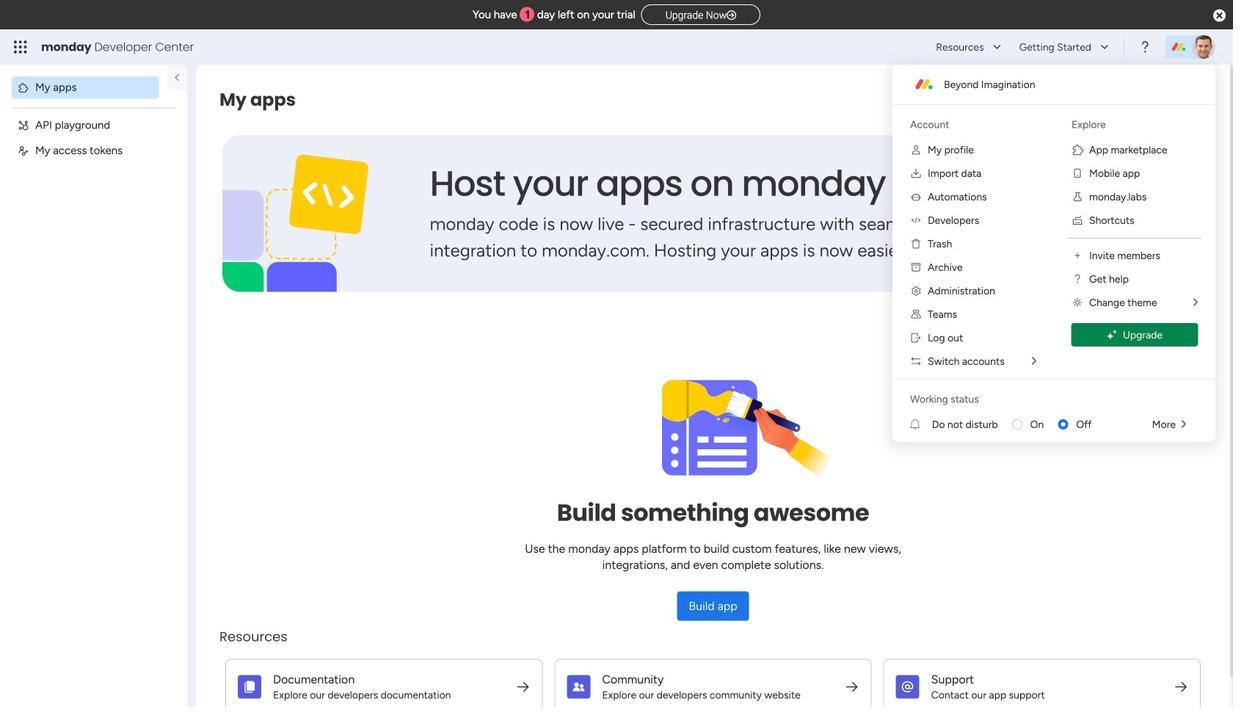 Task type: locate. For each thing, give the bounding box(es) containing it.
administration image
[[911, 285, 922, 297]]

list arrow image
[[1194, 297, 1198, 308]]

import data image
[[911, 167, 922, 179]]

archive image
[[911, 261, 922, 273]]

terry turtle image
[[1192, 35, 1216, 59]]

teams image
[[911, 308, 922, 320]]

dapulse close image
[[1214, 8, 1226, 23]]

shortcuts image
[[1072, 214, 1084, 226]]

automations image
[[911, 191, 922, 203]]

mobile app image
[[1072, 167, 1084, 179]]

developers image
[[911, 214, 922, 226]]

log out image
[[911, 332, 922, 344]]

trash image
[[911, 238, 922, 250]]



Task type: vqa. For each thing, say whether or not it's contained in the screenshot.
bottom your
no



Task type: describe. For each thing, give the bounding box(es) containing it.
build something awesome image
[[662, 380, 830, 480]]

invite members image
[[1072, 250, 1084, 261]]

get help image
[[1072, 273, 1084, 285]]

v2 surfce notifications image
[[911, 417, 932, 432]]

upgrade stars new image
[[1107, 330, 1118, 340]]

select product image
[[13, 40, 28, 54]]

dapulse rightstroke image
[[727, 10, 737, 21]]

monday.labs image
[[1072, 191, 1084, 203]]

my profile image
[[911, 144, 922, 156]]

help image
[[1138, 40, 1153, 54]]

change theme image
[[1072, 297, 1084, 308]]

monday code is now live - secured infrastructure with seamless integration to monday.com. hosting your apps is now easier than ever. image
[[222, 135, 1210, 292]]



